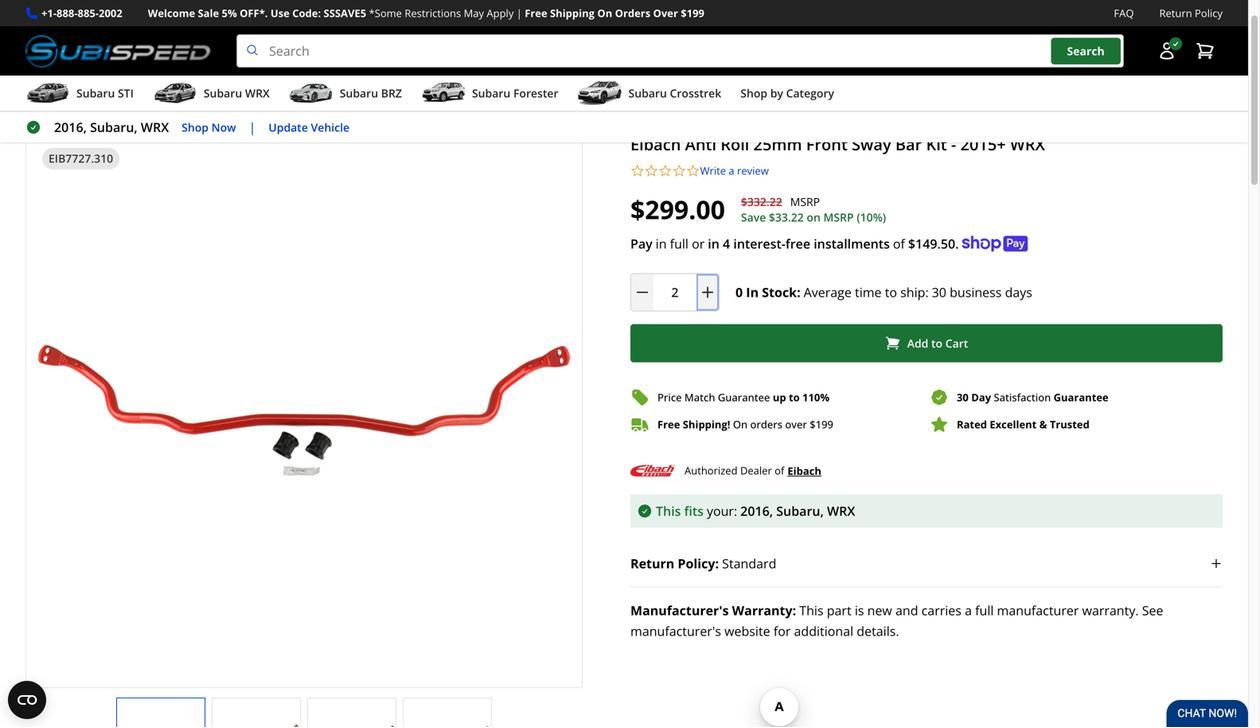Task type: locate. For each thing, give the bounding box(es) containing it.
wrx inside subaru wrx dropdown button
[[245, 86, 270, 101]]

kit
[[926, 133, 947, 155]]

of left $149.50
[[893, 235, 905, 252]]

1 vertical spatial shop
[[182, 120, 209, 135]]

/ left a subaru wrx thumbnail image
[[137, 104, 141, 122]]

0 horizontal spatial sway
[[279, 106, 304, 120]]

0 horizontal spatial 2016,
[[54, 119, 87, 136]]

0
[[736, 284, 743, 301]]

sti
[[118, 86, 134, 101]]

1 horizontal spatial return
[[1160, 6, 1192, 20]]

$199 right 'over'
[[681, 6, 705, 20]]

welcome sale 5% off*. use code: sssave5 *some restrictions may apply | free shipping on orders over $199
[[148, 6, 705, 20]]

faq link
[[1114, 5, 1134, 22]]

faq
[[1114, 6, 1134, 20]]

1 vertical spatial 2016,
[[741, 503, 773, 520]]

$199
[[681, 6, 705, 20], [810, 418, 834, 432]]

1 vertical spatial return
[[631, 555, 675, 573]]

eib7727.310 eibach anti roll 25mm front sway bar kit - 2015+ wrx, image
[[26, 226, 582, 594], [117, 715, 205, 728], [213, 715, 300, 728], [308, 715, 396, 728], [404, 715, 491, 728]]

code:
[[292, 6, 321, 20]]

2 / from the left
[[137, 104, 141, 122]]

standard
[[722, 555, 777, 573]]

return left the policy:
[[631, 555, 675, 573]]

1 vertical spatial 30
[[957, 391, 969, 405]]

1 horizontal spatial in
[[708, 235, 720, 252]]

sway left bars
[[279, 106, 304, 120]]

2 suspension from the left
[[154, 106, 210, 120]]

5 subaru from the left
[[629, 86, 667, 101]]

+1-888-885-2002
[[41, 6, 122, 20]]

0 horizontal spatial in
[[656, 235, 667, 252]]

1 / from the left
[[51, 104, 56, 122]]

|
[[517, 6, 522, 20], [249, 119, 256, 136]]

up
[[773, 391, 786, 405]]

in right the pay
[[656, 235, 667, 252]]

| right "apply"
[[517, 6, 522, 20]]

subaru for subaru forester
[[472, 86, 511, 101]]

25mm
[[754, 133, 802, 155]]

1 horizontal spatial of
[[893, 235, 905, 252]]

guarantee
[[718, 391, 770, 405], [1054, 391, 1109, 405]]

warranty:
[[732, 602, 796, 620]]

forester
[[514, 86, 559, 101]]

subaru up linkage
[[204, 86, 242, 101]]

suspension
[[68, 106, 124, 120], [154, 106, 210, 120]]

5%
[[222, 6, 237, 20]]

to right time
[[885, 284, 897, 301]]

search input field
[[237, 34, 1124, 68]]

a subaru wrx thumbnail image image
[[153, 81, 197, 105]]

0 vertical spatial 2016,
[[54, 119, 87, 136]]

suspension down subaru sti
[[68, 106, 124, 120]]

roll
[[721, 133, 750, 155]]

by
[[771, 86, 783, 101]]

0 vertical spatial subaru,
[[90, 119, 138, 136]]

open widget image
[[8, 682, 46, 720]]

and
[[896, 602, 918, 620]]

a right write
[[729, 164, 735, 178]]

to
[[885, 284, 897, 301], [932, 336, 943, 351], [789, 391, 800, 405]]

1 vertical spatial this
[[800, 602, 824, 620]]

sway bars link
[[279, 106, 341, 120], [279, 106, 328, 120]]

1 vertical spatial sway
[[852, 133, 891, 155]]

search button
[[1051, 38, 1121, 64]]

to right "add"
[[932, 336, 943, 351]]

/ left update
[[262, 104, 267, 122]]

carries
[[922, 602, 962, 620]]

eibach inside authorized dealer of eibach
[[788, 464, 822, 478]]

$149.50
[[908, 235, 956, 252]]

0 vertical spatial return
[[1160, 6, 1192, 20]]

1 vertical spatial of
[[775, 464, 785, 478]]

on
[[807, 210, 821, 225]]

subaru inside dropdown button
[[76, 86, 115, 101]]

msrp right on
[[824, 210, 854, 225]]

3 empty star image from the left
[[686, 164, 700, 178]]

0 vertical spatial full
[[670, 235, 689, 252]]

1 empty star image from the left
[[645, 164, 658, 178]]

eibach left anti
[[631, 133, 681, 155]]

full
[[670, 235, 689, 252], [975, 602, 994, 620]]

1 horizontal spatial suspension
[[154, 106, 210, 120]]

eib7727.310
[[49, 151, 113, 166]]

$332.22 msrp save $33.22 on msrp (10%)
[[741, 194, 886, 225]]

this fits your: 2016, subaru, wrx
[[656, 503, 855, 520]]

1 horizontal spatial 2016,
[[741, 503, 773, 520]]

subaru sti button
[[25, 79, 134, 111]]

1 horizontal spatial eibach
[[788, 464, 822, 478]]

2 empty star image from the left
[[672, 164, 686, 178]]

empty star image
[[645, 164, 658, 178], [658, 164, 672, 178], [686, 164, 700, 178]]

2015+
[[961, 133, 1006, 155]]

1 horizontal spatial free
[[658, 418, 680, 432]]

0 horizontal spatial a
[[729, 164, 735, 178]]

0 vertical spatial shop
[[741, 86, 768, 101]]

subaru, down eibach link
[[777, 503, 824, 520]]

1 horizontal spatial /
[[137, 104, 141, 122]]

details.
[[857, 623, 899, 640]]

1 horizontal spatial subaru,
[[777, 503, 824, 520]]

return for return policy
[[1160, 6, 1192, 20]]

wrx
[[245, 86, 270, 101], [141, 119, 169, 136], [1010, 133, 1045, 155], [827, 503, 855, 520]]

a right carries
[[965, 602, 972, 620]]

3 subaru from the left
[[340, 86, 378, 101]]

add to cart button
[[631, 325, 1223, 363]]

this inside this part is new and carries a full manufacturer warranty. see manufacturer's website for additional details.
[[800, 602, 824, 620]]

fits
[[684, 503, 704, 520]]

2016, subaru, wrx
[[54, 119, 169, 136]]

subaru,
[[90, 119, 138, 136], [777, 503, 824, 520]]

shop left by at the right of page
[[741, 86, 768, 101]]

2 guarantee from the left
[[1054, 391, 1109, 405]]

1 suspension from the left
[[68, 106, 124, 120]]

apply
[[487, 6, 514, 20]]

1 vertical spatial a
[[965, 602, 972, 620]]

a subaru crosstrek thumbnail image image
[[578, 81, 622, 105]]

to right up
[[789, 391, 800, 405]]

a subaru brz thumbnail image image
[[289, 81, 333, 105]]

full left the or
[[670, 235, 689, 252]]

manufacturer's
[[631, 623, 721, 640]]

free
[[786, 235, 811, 252]]

| right now
[[249, 119, 256, 136]]

time
[[855, 284, 882, 301]]

full right carries
[[975, 602, 994, 620]]

0 horizontal spatial on
[[597, 6, 612, 20]]

stock:
[[762, 284, 801, 301]]

/ for sway bars
[[262, 104, 267, 122]]

/
[[51, 104, 56, 122], [137, 104, 141, 122], [262, 104, 267, 122]]

suspension for suspension linkage
[[154, 106, 210, 120]]

0 vertical spatial $199
[[681, 6, 705, 20]]

msrp up on
[[790, 194, 820, 210]]

free
[[525, 6, 548, 20], [658, 418, 680, 432]]

0 horizontal spatial of
[[775, 464, 785, 478]]

update vehicle button
[[269, 118, 350, 137]]

category
[[786, 86, 834, 101]]

linkage
[[212, 106, 249, 120]]

2016, up eib7727.310
[[54, 119, 87, 136]]

0 horizontal spatial shop
[[182, 120, 209, 135]]

1 horizontal spatial empty star image
[[672, 164, 686, 178]]

in
[[656, 235, 667, 252], [708, 235, 720, 252]]

guarantee up trusted
[[1054, 391, 1109, 405]]

empty star image
[[631, 164, 645, 178], [672, 164, 686, 178]]

shop inside dropdown button
[[741, 86, 768, 101]]

0 vertical spatial this
[[656, 503, 681, 520]]

2 horizontal spatial /
[[262, 104, 267, 122]]

3 / from the left
[[262, 104, 267, 122]]

subaru left sti
[[76, 86, 115, 101]]

1 vertical spatial free
[[658, 418, 680, 432]]

0 horizontal spatial 30
[[932, 284, 947, 301]]

over
[[653, 6, 678, 20]]

None number field
[[631, 274, 720, 312]]

1 horizontal spatial sway
[[852, 133, 891, 155]]

warranty.
[[1082, 602, 1139, 620]]

1 vertical spatial to
[[932, 336, 943, 351]]

of right dealer
[[775, 464, 785, 478]]

subaru forester button
[[421, 79, 559, 111]]

(10%)
[[857, 210, 886, 225]]

in left 4
[[708, 235, 720, 252]]

1 vertical spatial full
[[975, 602, 994, 620]]

suspension down a subaru wrx thumbnail image
[[154, 106, 210, 120]]

on
[[597, 6, 612, 20], [733, 418, 748, 432]]

1 horizontal spatial shop
[[741, 86, 768, 101]]

30 right 'ship:'
[[932, 284, 947, 301]]

0 in stock: average time to ship: 30 business days
[[736, 284, 1033, 301]]

30 day satisfaction guarantee
[[957, 391, 1109, 405]]

/ for suspension
[[51, 104, 56, 122]]

authorized dealer of eibach
[[685, 464, 822, 478]]

on left orders on the right bottom of the page
[[733, 418, 748, 432]]

this for part
[[800, 602, 824, 620]]

eibach link
[[788, 462, 822, 480]]

guarantee up free shipping! on orders over $199
[[718, 391, 770, 405]]

free down price
[[658, 418, 680, 432]]

sway left "bar"
[[852, 133, 891, 155]]

subaru left the brz
[[340, 86, 378, 101]]

suspension link
[[68, 106, 137, 120], [68, 106, 124, 120]]

1 horizontal spatial to
[[885, 284, 897, 301]]

interest-
[[734, 235, 786, 252]]

free right "apply"
[[525, 6, 548, 20]]

your:
[[707, 503, 737, 520]]

2 subaru from the left
[[204, 86, 242, 101]]

or
[[692, 235, 705, 252]]

0 vertical spatial free
[[525, 6, 548, 20]]

0 horizontal spatial guarantee
[[718, 391, 770, 405]]

this up additional
[[800, 602, 824, 620]]

brz
[[381, 86, 402, 101]]

this left 'fits'
[[656, 503, 681, 520]]

2 vertical spatial to
[[789, 391, 800, 405]]

30
[[932, 284, 947, 301], [957, 391, 969, 405]]

subaru right a subaru crosstrek thumbnail image
[[629, 86, 667, 101]]

1 vertical spatial eibach
[[788, 464, 822, 478]]

1 horizontal spatial full
[[975, 602, 994, 620]]

4 subaru from the left
[[472, 86, 511, 101]]

shipping!
[[683, 418, 730, 432]]

1 horizontal spatial on
[[733, 418, 748, 432]]

$33.22
[[769, 210, 804, 225]]

shop
[[741, 86, 768, 101], [182, 120, 209, 135]]

a inside this part is new and carries a full manufacturer warranty. see manufacturer's website for additional details.
[[965, 602, 972, 620]]

0 horizontal spatial |
[[249, 119, 256, 136]]

0 vertical spatial eibach
[[631, 133, 681, 155]]

subaru inside "dropdown button"
[[340, 86, 378, 101]]

1 horizontal spatial |
[[517, 6, 522, 20]]

pay in full or in 4 interest-free installments of $149.50 .
[[631, 235, 959, 252]]

/ for suspension linkage
[[137, 104, 141, 122]]

on left the 'orders'
[[597, 6, 612, 20]]

0 horizontal spatial return
[[631, 555, 675, 573]]

0 horizontal spatial this
[[656, 503, 681, 520]]

2016, right "your:"
[[741, 503, 773, 520]]

pay
[[631, 235, 653, 252]]

2 in from the left
[[708, 235, 720, 252]]

0 horizontal spatial suspension
[[68, 106, 124, 120]]

shop left now
[[182, 120, 209, 135]]

1 subaru from the left
[[76, 86, 115, 101]]

eibach down over
[[788, 464, 822, 478]]

1 horizontal spatial guarantee
[[1054, 391, 1109, 405]]

subaru, down subaru sti
[[90, 119, 138, 136]]

shop for shop now
[[182, 120, 209, 135]]

orders
[[750, 418, 783, 432]]

empty star image up $299.00
[[631, 164, 645, 178]]

1 horizontal spatial a
[[965, 602, 972, 620]]

2 horizontal spatial to
[[932, 336, 943, 351]]

30 left day
[[957, 391, 969, 405]]

1 horizontal spatial this
[[800, 602, 824, 620]]

1 horizontal spatial $199
[[810, 418, 834, 432]]

0 horizontal spatial subaru,
[[90, 119, 138, 136]]

search
[[1067, 43, 1105, 58]]

authorized
[[685, 464, 738, 478]]

1 guarantee from the left
[[718, 391, 770, 405]]

0 horizontal spatial /
[[51, 104, 56, 122]]

eibach
[[631, 133, 681, 155], [788, 464, 822, 478]]

/ right home image
[[51, 104, 56, 122]]

subaru for subaru wrx
[[204, 86, 242, 101]]

1 horizontal spatial msrp
[[824, 210, 854, 225]]

subaru left forester
[[472, 86, 511, 101]]

empty star image left write
[[672, 164, 686, 178]]

a
[[729, 164, 735, 178], [965, 602, 972, 620]]

$199 right over
[[810, 418, 834, 432]]

0 horizontal spatial empty star image
[[631, 164, 645, 178]]

return left the policy
[[1160, 6, 1192, 20]]



Task type: vqa. For each thing, say whether or not it's contained in the screenshot.
"Deals"
no



Task type: describe. For each thing, give the bounding box(es) containing it.
+1-
[[41, 6, 57, 20]]

0 vertical spatial on
[[597, 6, 612, 20]]

0 vertical spatial of
[[893, 235, 905, 252]]

subaru forester
[[472, 86, 559, 101]]

subaru wrx
[[204, 86, 270, 101]]

0 horizontal spatial free
[[525, 6, 548, 20]]

0 horizontal spatial $199
[[681, 6, 705, 20]]

satisfaction
[[994, 391, 1051, 405]]

day
[[972, 391, 991, 405]]

days
[[1005, 284, 1033, 301]]

0 horizontal spatial to
[[789, 391, 800, 405]]

2 empty star image from the left
[[658, 164, 672, 178]]

save
[[741, 210, 766, 225]]

1 vertical spatial $199
[[810, 418, 834, 432]]

shop now
[[182, 120, 236, 135]]

bar
[[896, 133, 922, 155]]

return policy
[[1160, 6, 1223, 20]]

sale
[[198, 6, 219, 20]]

dealer
[[740, 464, 772, 478]]

0 horizontal spatial eibach
[[631, 133, 681, 155]]

review
[[737, 164, 769, 178]]

policy
[[1195, 6, 1223, 20]]

shop pay image
[[962, 236, 1028, 252]]

website
[[725, 623, 770, 640]]

1 vertical spatial |
[[249, 119, 256, 136]]

over
[[785, 418, 807, 432]]

&
[[1040, 418, 1047, 432]]

shop for shop by category
[[741, 86, 768, 101]]

update
[[269, 120, 308, 135]]

off*.
[[240, 6, 268, 20]]

home image
[[25, 107, 38, 120]]

return for return policy: standard
[[631, 555, 675, 573]]

see
[[1142, 602, 1164, 620]]

subaru for subaru sti
[[76, 86, 115, 101]]

price
[[658, 391, 682, 405]]

of inside authorized dealer of eibach
[[775, 464, 785, 478]]

this for fits
[[656, 503, 681, 520]]

part
[[827, 602, 852, 620]]

new
[[868, 602, 892, 620]]

a subaru forester thumbnail image image
[[421, 81, 466, 105]]

110%
[[803, 391, 830, 405]]

free shipping! on orders over $199
[[658, 418, 834, 432]]

4
[[723, 235, 730, 252]]

0 horizontal spatial full
[[670, 235, 689, 252]]

subispeed logo image
[[25, 34, 211, 68]]

-
[[951, 133, 956, 155]]

button image
[[1158, 42, 1177, 61]]

subaru brz button
[[289, 79, 402, 111]]

$332.22
[[741, 194, 782, 210]]

write
[[700, 164, 726, 178]]

write a review
[[700, 164, 769, 178]]

subaru for subaru brz
[[340, 86, 378, 101]]

may
[[464, 6, 484, 20]]

in
[[746, 284, 759, 301]]

business
[[950, 284, 1002, 301]]

0 horizontal spatial msrp
[[790, 194, 820, 210]]

shipping
[[550, 6, 595, 20]]

increment image
[[700, 285, 716, 301]]

0 vertical spatial sway
[[279, 106, 304, 120]]

subaru wrx button
[[153, 79, 270, 111]]

now
[[212, 120, 236, 135]]

manufacturer
[[997, 602, 1079, 620]]

shop now link
[[182, 118, 236, 137]]

return policy link
[[1160, 5, 1223, 22]]

excellent
[[990, 418, 1037, 432]]

shop by category
[[741, 86, 834, 101]]

1 in from the left
[[656, 235, 667, 252]]

+1-888-885-2002 link
[[41, 5, 122, 22]]

ship:
[[901, 284, 929, 301]]

sway bars
[[279, 106, 328, 120]]

rated excellent & trusted
[[957, 418, 1090, 432]]

vehicle
[[311, 120, 350, 135]]

shop by category button
[[741, 79, 834, 111]]

$299.00
[[631, 192, 725, 227]]

888-
[[57, 6, 78, 20]]

1 horizontal spatial 30
[[957, 391, 969, 405]]

1 empty star image from the left
[[631, 164, 645, 178]]

rated
[[957, 418, 987, 432]]

anti
[[685, 133, 717, 155]]

is
[[855, 602, 864, 620]]

suspension for suspension
[[68, 106, 124, 120]]

1 vertical spatial subaru,
[[777, 503, 824, 520]]

885-
[[78, 6, 99, 20]]

eibach image
[[631, 460, 675, 482]]

0 vertical spatial to
[[885, 284, 897, 301]]

trusted
[[1050, 418, 1090, 432]]

subaru sti
[[76, 86, 134, 101]]

match
[[685, 391, 715, 405]]

subaru for subaru crosstrek
[[629, 86, 667, 101]]

this part is new and carries a full manufacturer warranty. see manufacturer's website for additional details.
[[631, 602, 1164, 640]]

restrictions
[[405, 6, 461, 20]]

to inside "button"
[[932, 336, 943, 351]]

crosstrek
[[670, 86, 722, 101]]

1 vertical spatial on
[[733, 418, 748, 432]]

0 vertical spatial |
[[517, 6, 522, 20]]

installments
[[814, 235, 890, 252]]

welcome
[[148, 6, 195, 20]]

decrement image
[[635, 285, 650, 301]]

0 vertical spatial a
[[729, 164, 735, 178]]

eibach anti roll 25mm front sway bar kit - 2015+ wrx
[[631, 133, 1045, 155]]

full inside this part is new and carries a full manufacturer warranty. see manufacturer's website for additional details.
[[975, 602, 994, 620]]

subaru crosstrek button
[[578, 79, 722, 111]]

sssave5
[[324, 6, 366, 20]]

subaru brz
[[340, 86, 402, 101]]

for
[[774, 623, 791, 640]]

additional
[[794, 623, 854, 640]]

0 vertical spatial 30
[[932, 284, 947, 301]]

orders
[[615, 6, 651, 20]]

2002
[[99, 6, 122, 20]]

*some
[[369, 6, 402, 20]]

a subaru sti thumbnail image image
[[25, 81, 70, 105]]

manufacturer's
[[631, 602, 729, 620]]

policy:
[[678, 555, 719, 573]]



